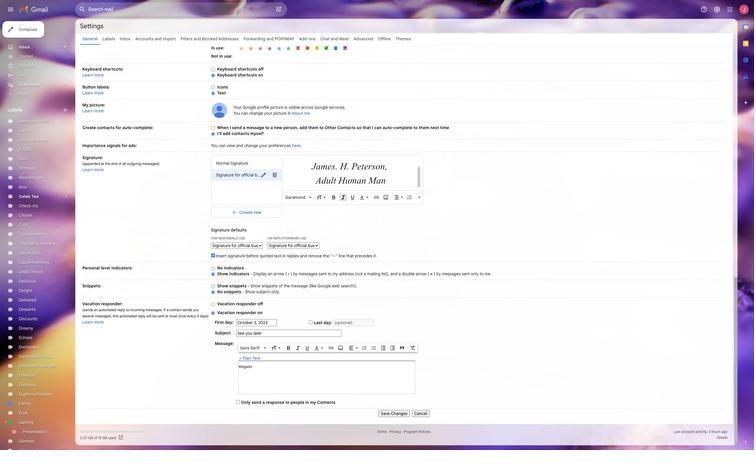 Task type: describe. For each thing, give the bounding box(es) containing it.
normal signature
[[216, 161, 249, 166]]

off for keyboard shortcuts off
[[258, 67, 264, 72]]

of up only.
[[279, 284, 283, 289]]

no indicators
[[217, 266, 244, 271]]

address
[[339, 271, 354, 277]]

stars
[[287, 29, 296, 34]]

the inside signature: (appended at the end of all outgoing messages) learn more
[[105, 162, 110, 166]]

0 vertical spatial send
[[232, 125, 242, 130]]

0 vertical spatial inbox link
[[120, 36, 131, 42]]

Text radio
[[211, 91, 215, 96]]

snoozed link
[[19, 63, 35, 69]]

not in use:
[[211, 53, 233, 59]]

visible
[[289, 105, 300, 110]]

indent more ‪(⌘])‬ image
[[390, 345, 396, 351]]

0 vertical spatial you
[[375, 29, 382, 34]]

underline ‪(⌘u)‬ image
[[350, 195, 356, 201]]

insert image image for sans serif
[[338, 345, 344, 351]]

to left other
[[320, 125, 324, 130]]

italic ‪(⌘i)‬ image for sans serif
[[295, 345, 301, 351]]

2 auto- from the left
[[383, 125, 394, 130]]

only
[[241, 400, 251, 405]]

in right people
[[306, 400, 309, 405]]

« plain text
[[239, 356, 261, 361]]

desserts
[[19, 307, 35, 312]]

day
[[23, 147, 31, 152]]

order
[[328, 29, 338, 34]]

snippets up only.
[[262, 284, 278, 289]]

a right (not
[[364, 271, 366, 277]]

an inside vacation responder: (sends an automated reply to incoming messages. if a contact sends you several messages, this automated reply will be sent at most once every 4 days) learn more
[[94, 308, 98, 312]]

accounts and import
[[135, 36, 176, 42]]

i'll
[[217, 131, 222, 136]]

1 vertical spatial automated
[[119, 314, 137, 319]]

2 messages from the left
[[442, 271, 461, 277]]

cancel button
[[412, 410, 430, 417]]

activity:
[[696, 430, 709, 434]]

in right not
[[220, 53, 223, 59]]

1 horizontal spatial reply
[[138, 314, 146, 319]]

0 vertical spatial signature
[[231, 161, 249, 166]]

a left person,
[[271, 125, 273, 130]]

at inside signature: (appended at the end of all outgoing messages) learn more
[[101, 162, 104, 166]]

gmail image
[[19, 4, 51, 15]]

accounts
[[135, 36, 154, 42]]

settings
[[80, 22, 104, 30]]

dewdrop
[[40, 241, 57, 246]]

4
[[197, 314, 199, 319]]

scheduled link
[[19, 82, 40, 87]]

more
[[19, 92, 28, 97]]

starred
[[19, 54, 33, 59]]

1 horizontal spatial bliss
[[32, 251, 41, 256]]

birthdaze
[[19, 166, 37, 171]]

birthdaze link
[[19, 166, 37, 171]]

show up the no snippets - show subject only.
[[251, 284, 261, 289]]

numbered list ‪(⌘⇧7)‬ image for sans serif
[[362, 345, 368, 351]]

for left official
[[235, 173, 241, 178]]

and inside labels navigation
[[31, 119, 38, 124]]

dreamy
[[19, 326, 33, 331]]

for left ads:
[[122, 143, 128, 148]]

google right your
[[243, 105, 256, 110]]

1 by from the left
[[293, 271, 298, 277]]

to down profile
[[266, 125, 270, 130]]

can inside your google profile picture is visible across google services. you can change your picture in about me .
[[241, 111, 248, 116]]

the right over
[[534, 29, 540, 34]]

family
[[19, 401, 31, 407]]

not
[[211, 53, 218, 59]]

on for keyboard shortcuts on
[[258, 72, 263, 78]]

0 vertical spatial my
[[333, 271, 338, 277]]

formatting options toolbar containing garamond
[[284, 194, 423, 201]]

2 ) from the left
[[434, 271, 436, 277]]

- for show subject only.
[[242, 289, 244, 295]]

the right learn
[[434, 29, 440, 34]]

0 horizontal spatial message
[[247, 125, 264, 130]]

sans
[[240, 346, 250, 351]]

navigation containing save changes
[[82, 409, 727, 417]]

1 horizontal spatial message
[[291, 284, 308, 289]]

glimmer link
[[19, 439, 35, 444]]

footer containing terms
[[75, 429, 734, 441]]

profile
[[257, 105, 269, 110]]

snippets for show snippets of the message (like google web search!).
[[229, 284, 247, 289]]

on for vacation responder on
[[258, 310, 263, 316]]

add-
[[299, 36, 309, 42]]

learn for button
[[82, 90, 93, 96]]

a left the star
[[458, 29, 460, 34]]

save
[[381, 411, 390, 417]]

the
[[279, 29, 286, 34]]

i'll add contacts myself
[[217, 131, 264, 136]]

When I send a message to a new person, add them to Other Contacts so that I can auto-complete to them next time radio
[[211, 126, 215, 130]]

1 horizontal spatial contacts
[[338, 125, 356, 130]]

a left the double
[[399, 271, 401, 277]]

incoming
[[130, 308, 145, 312]]

filters
[[181, 36, 193, 42]]

to right complete
[[414, 125, 418, 130]]

›
[[288, 271, 290, 277]]

to
[[418, 29, 422, 34]]

terms · privacy · program policies
[[377, 430, 431, 434]]

1 vertical spatial send
[[252, 400, 262, 405]]

all
[[123, 162, 126, 166]]

google right (like
[[318, 284, 331, 289]]

No indicators radio
[[211, 266, 215, 271]]

follow link to manage storage image
[[118, 435, 124, 441]]

dead
[[19, 269, 29, 275]]

the left "-
[[323, 253, 330, 259]]

signature: (appended at the end of all outgoing messages) learn more
[[82, 155, 160, 173]]

1 vertical spatial use:
[[224, 53, 233, 59]]

aurora ethereal
[[19, 137, 48, 143]]

of inside footer
[[94, 436, 97, 440]]

more inside signature: (appended at the end of all outgoing messages) learn more
[[94, 167, 104, 173]]

importance
[[82, 143, 106, 148]]

will inside vacation responder: (sends an automated reply to incoming messages. if a contact sends you several messages, this automated reply will be sent at most once every 4 days) learn more
[[147, 314, 152, 319]]

me
[[305, 111, 310, 116]]

picture image
[[211, 102, 228, 119]]

preferences
[[269, 143, 291, 148]]

1 vertical spatial ethereal
[[19, 373, 34, 378]]

labels:
[[97, 84, 110, 90]]

and right filters
[[194, 36, 201, 42]]

0 horizontal spatial that
[[347, 253, 354, 259]]

Icons radio
[[211, 85, 215, 90]]

0 horizontal spatial bliss
[[19, 175, 27, 180]]

aurora for aurora ethereal
[[19, 137, 31, 143]]

labels navigation
[[0, 19, 75, 450]]

labels for labels 'link'
[[102, 36, 115, 42]]

responder for on
[[236, 310, 257, 316]]

1 them from the left
[[308, 125, 319, 130]]

0 vertical spatial inbox
[[120, 36, 131, 42]]

responder for off
[[236, 301, 257, 307]]

person,
[[284, 125, 299, 130]]

Last day: checkbox
[[309, 321, 313, 324]]

below
[[352, 29, 363, 34]]

- left "line"
[[334, 253, 336, 259]]

no for no snippets - show subject only.
[[217, 289, 223, 295]]

days)
[[200, 314, 209, 319]]

google right across
[[315, 105, 328, 110]]

cozy link
[[19, 222, 28, 228]]

create new button
[[211, 207, 282, 218]]

labels heading
[[8, 107, 62, 113]]

your inside your google profile picture is visible across google services. you can change your picture in about me .
[[264, 111, 273, 116]]

0 vertical spatial an
[[268, 271, 273, 277]]

to left people
[[286, 400, 290, 405]]

1 horizontal spatial sent
[[319, 271, 327, 277]]

offline
[[378, 36, 391, 42]]

other
[[325, 125, 337, 130]]

search,
[[476, 29, 489, 34]]

changes
[[391, 411, 408, 417]]

link ‪(⌘k)‬ image for sans serif
[[329, 345, 335, 351]]

learn more link for my
[[82, 108, 104, 114]]

vacation for vacation responder on
[[217, 310, 235, 316]]

aurora link
[[19, 128, 31, 133]]

to inside vacation responder: (sends an automated reply to incoming messages. if a contact sends you several messages, this automated reply will be sent at most once every 4 days) learn more
[[126, 308, 129, 312]]

1 horizontal spatial add
[[300, 125, 307, 130]]

keyboard for keyboard shortcuts on
[[217, 72, 237, 78]]

a up i'll add contacts myself
[[243, 125, 246, 130]]

0 horizontal spatial you
[[211, 143, 218, 148]]

0.07 gb of 15 gb used
[[80, 436, 116, 440]]

1 · from the left
[[388, 430, 389, 434]]

2 use from the left
[[300, 236, 307, 241]]

cozy
[[19, 222, 28, 228]]

the up chat
[[321, 29, 327, 34]]

2 i from the left
[[372, 125, 374, 130]]

time
[[441, 125, 450, 130]]

1 gb from the left
[[88, 436, 93, 440]]

and right replies
[[300, 253, 307, 259]]

successively.
[[393, 29, 417, 34]]

insert image image for garamond
[[383, 195, 389, 200]]

offline link
[[378, 36, 391, 42]]

the down ›
[[284, 284, 290, 289]]

for up signals
[[116, 125, 121, 130]]

in right text
[[283, 253, 286, 259]]

Last day: text field
[[334, 319, 374, 326]]

euphoria for euphoria link at the left of the page
[[19, 382, 35, 388]]

your google profile picture is visible across google services. you can change your picture in about me .
[[234, 105, 346, 116]]

enchanted for enchanted tranquil
[[19, 354, 39, 359]]

change inside your google profile picture is visible across google services. you can change your picture in about me .
[[249, 111, 263, 116]]

dazzle for dazzle bliss
[[19, 251, 31, 256]]

dead thread link
[[19, 269, 43, 275]]

to left 'address'
[[328, 271, 332, 277]]

0 vertical spatial picture
[[270, 105, 284, 110]]

and down order
[[331, 36, 338, 42]]

display
[[254, 271, 267, 277]]

0 vertical spatial your
[[502, 29, 510, 34]]

to left me.
[[480, 271, 484, 277]]

of right name
[[453, 29, 457, 34]]

for right the star
[[469, 29, 474, 34]]

settings image
[[714, 6, 721, 13]]

learn more link for keyboard
[[82, 72, 104, 78]]

0 horizontal spatial contacts
[[97, 125, 115, 130]]

create for create new
[[240, 210, 253, 215]]

about me link
[[292, 111, 310, 116]]

indicators for show
[[229, 271, 250, 277]]

learn more link for button
[[82, 90, 104, 96]]

enchanted for enchanted link
[[19, 345, 39, 350]]

hours
[[712, 430, 721, 434]]

you inside your google profile picture is visible across google services. you can change your picture in about me .
[[234, 111, 240, 116]]

more for shortcuts:
[[94, 72, 104, 78]]

day: for last day:
[[324, 320, 333, 326]]

97
[[63, 45, 67, 49]]

in right rotate
[[316, 29, 319, 34]]

create for create contacts for auto-complete:
[[82, 125, 96, 130]]

alerts
[[19, 119, 30, 124]]

I'll add contacts myself radio
[[211, 132, 215, 136]]

quote ‪(⌘⇧9)‬ image
[[400, 345, 405, 351]]

show right show indicators option
[[217, 271, 228, 277]]

if
[[164, 308, 166, 312]]

0 horizontal spatial contacts
[[317, 400, 336, 405]]

snippets for show subject only.
[[224, 289, 241, 295]]

1 vertical spatial picture
[[274, 111, 287, 116]]

sent
[[19, 73, 27, 78]]

show right show snippets radio
[[217, 284, 228, 289]]

show left the subject
[[245, 289, 256, 295]]

0 horizontal spatial add
[[223, 131, 231, 136]]

in
[[211, 45, 215, 50]]

1 horizontal spatial new
[[274, 125, 283, 130]]

save changes
[[381, 411, 408, 417]]

defaults
[[231, 228, 247, 233]]

Keyboard shortcuts off radio
[[211, 67, 215, 72]]

mouse
[[511, 29, 524, 34]]

italic ‪(⌘i)‬ image for garamond
[[341, 195, 346, 200]]

2
[[65, 194, 67, 199]]

and left pop/imap
[[267, 36, 274, 42]]

me.
[[485, 271, 492, 277]]

garamond
[[285, 195, 306, 200]]

2 horizontal spatial can
[[375, 125, 382, 130]]

delight
[[19, 288, 32, 294]]

celeb tea link
[[19, 194, 39, 199]]

serif
[[251, 346, 260, 351]]

2 vertical spatial your
[[259, 143, 268, 148]]

indicators:
[[111, 266, 133, 271]]

Show indicators radio
[[211, 272, 215, 277]]

blue
[[19, 185, 27, 190]]



Task type: vqa. For each thing, say whether or not it's contained in the screenshot.
input!
no



Task type: locate. For each thing, give the bounding box(es) containing it.
delicious link
[[19, 279, 36, 284]]

"
[[336, 253, 338, 259]]

0 horizontal spatial can
[[219, 143, 226, 148]]

picture down is
[[274, 111, 287, 116]]

0 vertical spatial labels
[[102, 36, 115, 42]]

0 vertical spatial shortcuts
[[238, 67, 257, 72]]

1 vertical spatial responder
[[236, 310, 257, 316]]

enchanted whispers
[[19, 364, 57, 369]]

picture
[[270, 105, 284, 110], [274, 111, 287, 116]]

send
[[232, 125, 242, 130], [252, 400, 262, 405]]

1 arrow from the left
[[274, 271, 285, 277]]

0 vertical spatial last
[[314, 320, 323, 326]]

b-day link
[[19, 147, 31, 152]]

0 vertical spatial no
[[217, 266, 223, 271]]

1 horizontal spatial italic ‪(⌘i)‬ image
[[341, 195, 346, 200]]

indicators
[[224, 266, 244, 271], [229, 271, 250, 277]]

1 more from the top
[[94, 72, 104, 78]]

remove
[[308, 253, 322, 259]]

0 horizontal spatial at
[[101, 162, 104, 166]]

Vacation responder text field
[[239, 364, 415, 391]]

1 vertical spatial inbox link
[[19, 44, 30, 50]]

2 enchanted from the top
[[19, 354, 39, 359]]

1 horizontal spatial insert image image
[[383, 195, 389, 200]]

advanced
[[354, 36, 374, 42]]

hover
[[490, 29, 501, 34]]

underline ‪(⌘u)‬ image
[[305, 346, 311, 351]]

enchanted up ethereal link
[[19, 364, 39, 369]]

last for last account activity: 3 hours ago details
[[674, 430, 681, 434]]

create inside button
[[240, 210, 253, 215]]

numbered list ‪(⌘⇧7)‬ image left bulleted list ‪(⌘⇧8)‬ image
[[362, 345, 368, 351]]

at right (appended
[[101, 162, 104, 166]]

15
[[98, 436, 102, 440]]

a inside vacation responder: (sends an automated reply to incoming messages. if a contact sends you several messages, this automated reply will be sent at most once every 4 days) learn more
[[167, 308, 169, 312]]

rotate
[[304, 29, 315, 34]]

link ‪(⌘k)‬ image down 'man'
[[374, 195, 380, 200]]

1 i from the left
[[230, 125, 231, 130]]

0 vertical spatial dazzle
[[19, 251, 31, 256]]

inbox link up starred link
[[19, 44, 30, 50]]

first day:
[[215, 320, 234, 325]]

vacation up first day:
[[217, 310, 235, 316]]

5 more from the top
[[94, 320, 104, 325]]

tab list
[[738, 19, 755, 429]]

more for labels:
[[94, 90, 104, 96]]

more inside "keyboard shortcuts: learn more"
[[94, 72, 104, 78]]

1 vertical spatial you
[[193, 308, 199, 312]]

1 learn from the top
[[82, 72, 93, 78]]

0 vertical spatial .
[[310, 111, 311, 116]]

and right list),
[[391, 271, 398, 277]]

4 learn more link from the top
[[82, 167, 104, 173]]

crystalline
[[19, 241, 39, 246]]

1 horizontal spatial i
[[372, 125, 374, 130]]

enchanted for enchanted whispers
[[19, 364, 39, 369]]

First day: text field
[[236, 319, 277, 326]]

Signature text field
[[286, 145, 421, 188]]

will
[[297, 29, 303, 34], [147, 314, 152, 319]]

1 horizontal spatial arrow
[[416, 271, 427, 277]]

tranquil
[[40, 354, 55, 359]]

numbered list ‪(⌘⇧7)‬ image for garamond
[[407, 195, 413, 200]]

4 more from the top
[[94, 167, 104, 173]]

italic ‪(⌘i)‬ image
[[341, 195, 346, 200], [295, 345, 301, 351]]

1 no from the top
[[217, 266, 223, 271]]

bold ‪(⌘b)‬ image
[[331, 195, 337, 200]]

1 horizontal spatial messages
[[442, 271, 461, 277]]

learn inside my picture: learn more
[[82, 108, 93, 114]]

1 responder from the top
[[236, 301, 257, 307]]

1 ( from the left
[[286, 271, 287, 277]]

presentation link
[[23, 430, 46, 435]]

alerts and notifs
[[19, 119, 50, 124]]

shortcuts for on
[[238, 72, 257, 78]]

about
[[292, 111, 304, 116]]

1 vertical spatial euphoria
[[19, 392, 35, 397]]

automated down "incoming"
[[119, 314, 137, 319]]

5 learn from the top
[[82, 320, 93, 325]]

messages right »
[[442, 271, 461, 277]]

1 vertical spatial message
[[291, 284, 308, 289]]

0 horizontal spatial last
[[314, 320, 323, 326]]

0 vertical spatial reply
[[117, 308, 125, 312]]

(not
[[356, 271, 363, 277]]

delight link
[[19, 288, 32, 294]]

complete
[[394, 125, 413, 130]]

learn
[[82, 72, 93, 78], [82, 90, 93, 96], [82, 108, 93, 114], [82, 167, 93, 173], [82, 320, 93, 325]]

Show snippets radio
[[211, 284, 215, 289]]

contacts
[[97, 125, 115, 130], [232, 131, 249, 136]]

0 vertical spatial contacts
[[338, 125, 356, 130]]

learn inside vacation responder: (sends an automated reply to incoming messages. if a contact sends you several messages, this automated reply will be sent at most once every 4 days) learn more
[[82, 320, 93, 325]]

1 vertical spatial enchanted
[[19, 354, 39, 359]]

check-ins link
[[19, 203, 38, 209]]

signature for for
[[216, 173, 234, 178]]

more formatting options image
[[417, 195, 423, 200]]

creative ideas link
[[19, 232, 46, 237]]

learn for keyboard
[[82, 72, 93, 78]]

learn more link down picture:
[[82, 108, 104, 114]]

insert image image down the last day: text box on the bottom left
[[338, 345, 344, 351]]

complete:
[[134, 125, 154, 130]]

dazzle for dazzle harmony
[[19, 260, 31, 265]]

when i send a message to a new person, add them to other contacts so that i can auto-complete to them next time
[[217, 125, 450, 130]]

1 horizontal spatial day:
[[324, 320, 333, 326]]

create up importance
[[82, 125, 96, 130]]

3 learn more link from the top
[[82, 108, 104, 114]]

2 more from the top
[[94, 90, 104, 96]]

support image
[[701, 6, 708, 13]]

1 messages from the left
[[299, 271, 318, 277]]

man
[[369, 175, 386, 186]]

inbox link right labels 'link'
[[120, 36, 131, 42]]

link ‪(⌘k)‬ image right underline ‪(⌘u)‬ image
[[329, 345, 335, 351]]

snippets:
[[82, 284, 101, 289]]

image.
[[542, 29, 554, 34]]

search mail image
[[77, 4, 88, 15]]

2 · from the left
[[402, 430, 403, 434]]

contacts left so
[[338, 125, 356, 130]]

bubbles
[[37, 392, 52, 397]]

my right people
[[310, 400, 316, 405]]

learn more link down (appended
[[82, 167, 104, 173]]

to left "incoming"
[[126, 308, 129, 312]]

1 horizontal spatial inbox link
[[120, 36, 131, 42]]

0 vertical spatial use:
[[216, 45, 224, 50]]

2 euphoria from the top
[[19, 392, 35, 397]]

people
[[291, 400, 305, 405]]

0 vertical spatial insert image image
[[383, 195, 389, 200]]

. inside your google profile picture is visible across google services. you can change your picture in about me .
[[310, 111, 311, 116]]

the left end
[[105, 162, 110, 166]]

0 vertical spatial ethereal
[[32, 137, 48, 143]]

1 shortcuts from the top
[[238, 67, 257, 72]]

euphoria down ethereal link
[[19, 382, 35, 388]]

automated down responder:
[[99, 308, 116, 312]]

subject
[[257, 289, 270, 295]]

formatting options toolbar down 'last day:'
[[239, 344, 418, 352]]

2 shortcuts from the top
[[238, 72, 257, 78]]

aurora for aurora link
[[19, 128, 31, 133]]

2 ( from the left
[[428, 271, 429, 277]]

vacation up (sends
[[82, 301, 100, 307]]

1 vertical spatial at
[[165, 314, 169, 319]]

day: right last day: option
[[324, 320, 333, 326]]

fruit
[[19, 411, 27, 416]]

auto-
[[123, 125, 134, 130], [383, 125, 394, 130]]

of inside signature: (appended at the end of all outgoing messages) learn more
[[118, 162, 122, 166]]

at left most
[[165, 314, 169, 319]]

create up defaults
[[240, 210, 253, 215]]

formatting options toolbar containing sans serif
[[239, 344, 418, 352]]

add-ons link
[[299, 36, 316, 42]]

vacation for vacation responder: (sends an automated reply to incoming messages. if a contact sends you several messages, this automated reply will be sent at most once every 4 days) learn more
[[82, 301, 100, 307]]

learn more link down several on the left of the page
[[82, 320, 104, 325]]

off up keyboard shortcuts on on the top left
[[258, 67, 264, 72]]

a left response
[[263, 400, 265, 405]]

Subject text field
[[236, 330, 342, 337]]

0 vertical spatial new
[[274, 125, 283, 130]]

None checkbox
[[211, 254, 215, 258]]

this
[[113, 314, 119, 319]]

2 arrow from the left
[[416, 271, 427, 277]]

0 horizontal spatial auto-
[[123, 125, 134, 130]]

.
[[310, 111, 311, 116], [301, 143, 302, 148]]

1 vertical spatial add
[[223, 131, 231, 136]]

learn inside "keyboard shortcuts: learn more"
[[82, 72, 93, 78]]

you can view and change your preferences here .
[[211, 143, 302, 148]]

0 horizontal spatial my
[[310, 400, 316, 405]]

gb right "0.07"
[[88, 436, 93, 440]]

- left display at the left bottom
[[251, 271, 253, 277]]

footer
[[75, 429, 734, 441]]

will up "add-"
[[297, 29, 303, 34]]

new inside button
[[254, 210, 262, 215]]

response
[[266, 400, 285, 405]]

will left be
[[147, 314, 152, 319]]

day: for first day:
[[225, 320, 234, 325]]

compose
[[19, 27, 37, 32]]

1 vertical spatial change
[[244, 143, 258, 148]]

(appended
[[82, 162, 100, 166]]

themes
[[396, 36, 411, 42]]

Vacation responder on radio
[[211, 311, 215, 316]]

1 vertical spatial signature
[[216, 173, 234, 178]]

1 vertical spatial aurora
[[19, 137, 31, 143]]

can down your
[[241, 111, 248, 116]]

garamond option
[[284, 195, 308, 200]]

add right person,
[[300, 125, 307, 130]]

3 learn from the top
[[82, 108, 93, 114]]

link ‪(⌘k)‬ image for garamond
[[374, 195, 380, 200]]

outgoing
[[127, 162, 141, 166]]

notifs
[[39, 119, 50, 124]]

no for no indicators
[[217, 266, 223, 271]]

1 use from the left
[[239, 236, 245, 241]]

1 vertical spatial that
[[347, 253, 354, 259]]

1 vertical spatial inbox
[[19, 44, 30, 50]]

1 vertical spatial new
[[254, 210, 262, 215]]

bliss down the crystalline dewdrop link
[[32, 251, 41, 256]]

link ‪(⌘k)‬ image
[[374, 195, 380, 200], [329, 345, 335, 351]]

1 dazzle from the top
[[19, 251, 31, 256]]

more for picture:
[[94, 108, 104, 114]]

numbered list ‪(⌘⇧7)‬ image
[[407, 195, 413, 200], [362, 345, 368, 351]]

0 vertical spatial contacts
[[97, 125, 115, 130]]

indicators for no
[[224, 266, 244, 271]]

2 aurora from the top
[[19, 137, 31, 143]]

my
[[333, 271, 338, 277], [310, 400, 316, 405]]

1 auto- from the left
[[123, 125, 134, 130]]

last left account
[[674, 430, 681, 434]]

and left import
[[155, 36, 162, 42]]

keyboard for keyboard shortcuts off
[[217, 67, 237, 72]]

1 horizontal spatial you
[[234, 111, 240, 116]]

sent inside vacation responder: (sends an automated reply to incoming messages. if a contact sends you several messages, this automated reply will be sent at most once every 4 days) learn more
[[158, 314, 164, 319]]

0 horizontal spatial ·
[[388, 430, 389, 434]]

dazzle bliss link
[[19, 251, 41, 256]]

labels up 'alerts'
[[8, 107, 22, 113]]

2 no from the top
[[217, 289, 223, 295]]

arrow left »
[[416, 271, 427, 277]]

gb right 15
[[102, 436, 107, 440]]

0 vertical spatial that
[[363, 125, 371, 130]]

1 horizontal spatial them
[[419, 125, 430, 130]]

you
[[375, 29, 382, 34], [193, 308, 199, 312]]

by right »
[[437, 271, 441, 277]]

1 vertical spatial numbered list ‪(⌘⇧7)‬ image
[[362, 345, 368, 351]]

0 horizontal spatial (
[[286, 271, 287, 277]]

sent left only
[[462, 271, 470, 277]]

more inside vacation responder: (sends an automated reply to incoming messages. if a contact sends you several messages, this automated reply will be sent at most once every 4 days) learn more
[[94, 320, 104, 325]]

use right "reply/forward"
[[300, 236, 307, 241]]

snoozed
[[19, 63, 35, 69]]

more inside button labels: learn more
[[94, 90, 104, 96]]

( left ›
[[286, 271, 287, 277]]

Keyboard shortcuts on radio
[[211, 73, 215, 78]]

1 vertical spatial your
[[264, 111, 273, 116]]

arrow
[[274, 271, 285, 277], [416, 271, 427, 277]]

learn inside signature: (appended at the end of all outgoing messages) learn more
[[82, 167, 93, 173]]

starred link
[[19, 54, 33, 59]]

can
[[241, 111, 248, 116], [375, 125, 382, 130], [219, 143, 226, 148]]

3 enchanted from the top
[[19, 364, 39, 369]]

text
[[217, 90, 226, 96]]

0 vertical spatial link ‪(⌘k)‬ image
[[374, 195, 380, 200]]

echoes link
[[19, 335, 33, 341]]

1 horizontal spatial by
[[437, 271, 441, 277]]

dazzle down crystalline
[[19, 251, 31, 256]]

next
[[431, 125, 440, 130]]

1 horizontal spatial create
[[240, 210, 253, 215]]

. right preferences
[[301, 143, 302, 148]]

inbox inside labels navigation
[[19, 44, 30, 50]]

indent less ‪(⌘[)‬ image
[[381, 345, 387, 351]]

bold ‪(⌘b)‬ image
[[286, 345, 292, 351]]

sans serif option
[[239, 345, 263, 351]]

forwarding
[[244, 36, 266, 42]]

euphoria for euphoria bubbles
[[19, 392, 35, 397]]

sent right be
[[158, 314, 164, 319]]

search!).
[[341, 284, 357, 289]]

0 horizontal spatial inbox link
[[19, 44, 30, 50]]

sent down remove
[[319, 271, 327, 277]]

keyboard inside "keyboard shortcuts: learn more"
[[82, 67, 102, 72]]

2 gb from the left
[[102, 436, 107, 440]]

0 horizontal spatial create
[[82, 125, 96, 130]]

only
[[471, 271, 479, 277]]

create
[[82, 125, 96, 130], [240, 210, 253, 215]]

- for show snippets of the message (like google web search!).
[[248, 284, 250, 289]]

2 responder from the top
[[236, 310, 257, 316]]

2 horizontal spatial sent
[[462, 271, 470, 277]]

1 vertical spatial can
[[375, 125, 382, 130]]

2 by from the left
[[437, 271, 441, 277]]

crystalline dewdrop link
[[19, 241, 57, 246]]

3 more from the top
[[94, 108, 104, 114]]

auto- up ads:
[[123, 125, 134, 130]]

0 horizontal spatial italic ‪(⌘i)‬ image
[[295, 345, 301, 351]]

policies
[[419, 430, 431, 434]]

you
[[234, 111, 240, 116], [211, 143, 218, 148]]

0 horizontal spatial new
[[254, 210, 262, 215]]

your down profile
[[264, 111, 273, 116]]

1 vertical spatial create
[[240, 210, 253, 215]]

to
[[266, 125, 270, 130], [320, 125, 324, 130], [414, 125, 418, 130], [328, 271, 332, 277], [480, 271, 484, 277], [126, 308, 129, 312], [286, 400, 290, 405]]

0 horizontal spatial send
[[232, 125, 242, 130]]

day:
[[225, 320, 234, 325], [324, 320, 333, 326]]

shortcuts for off
[[238, 67, 257, 72]]

more down labels:
[[94, 90, 104, 96]]

0 vertical spatial bliss
[[19, 175, 27, 180]]

pop/imap
[[275, 36, 295, 42]]

forwarding and pop/imap
[[244, 36, 295, 42]]

on reply/forward use
[[268, 236, 307, 241]]

labels for labels heading
[[8, 107, 22, 113]]

responder down the vacation responder off
[[236, 310, 257, 316]]

main menu image
[[7, 6, 14, 13]]

more inside my picture: learn more
[[94, 108, 104, 114]]

1 vertical spatial labels
[[8, 107, 22, 113]]

0 vertical spatial enchanted
[[19, 345, 39, 350]]

signature for defaults
[[211, 228, 230, 233]]

0 horizontal spatial automated
[[99, 308, 116, 312]]

ons
[[309, 36, 316, 42]]

here
[[292, 143, 301, 148]]

learn inside button labels: learn more
[[82, 90, 93, 96]]

more down picture:
[[94, 108, 104, 114]]

Vacation responder off radio
[[211, 302, 215, 307]]

1 learn more link from the top
[[82, 72, 104, 78]]

1 horizontal spatial automated
[[119, 314, 137, 319]]

last inside last account activity: 3 hours ago details
[[674, 430, 681, 434]]

1 horizontal spatial an
[[268, 271, 273, 277]]

my left 'address'
[[333, 271, 338, 277]]

scheduled
[[19, 82, 40, 87]]

vacation for vacation responder off
[[217, 301, 235, 307]]

learn for my
[[82, 108, 93, 114]]

insert image image
[[383, 195, 389, 200], [338, 345, 344, 351]]

responder up vacation responder on
[[236, 301, 257, 307]]

james. h. peterson,
[[312, 161, 390, 172]]

0 vertical spatial on
[[258, 72, 263, 78]]

Only send a response to people in my Contacts checkbox
[[236, 400, 240, 404]]

you down i'll add contacts myself radio
[[211, 143, 218, 148]]

1 enchanted from the top
[[19, 345, 39, 350]]

in inside your google profile picture is visible across google services. you can change your picture in about me .
[[288, 111, 291, 116]]

1 horizontal spatial you
[[375, 29, 382, 34]]

day: right first
[[225, 320, 234, 325]]

discounts link
[[19, 316, 37, 322]]

labels inside navigation
[[8, 107, 22, 113]]

) right ›
[[291, 271, 292, 277]]

5 learn more link from the top
[[82, 320, 104, 325]]

2 learn from the top
[[82, 90, 93, 96]]

1 vertical spatial .
[[301, 143, 302, 148]]

at inside vacation responder: (sends an automated reply to incoming messages. if a contact sends you several messages, this automated reply will be sent at most once every 4 days) learn more
[[165, 314, 169, 319]]

1 horizontal spatial (
[[428, 271, 429, 277]]

1 vertical spatial insert image image
[[338, 345, 344, 351]]

personal level indicators:
[[82, 266, 133, 271]]

advanced search options image
[[273, 3, 285, 15]]

1 horizontal spatial will
[[297, 29, 303, 34]]

more down (appended
[[94, 167, 104, 173]]

0 vertical spatial aurora
[[19, 128, 31, 133]]

on down keyboard shortcuts off
[[258, 72, 263, 78]]

use down defaults
[[239, 236, 245, 241]]

1 vertical spatial italic ‪(⌘i)‬ image
[[295, 345, 301, 351]]

None search field
[[75, 2, 287, 16]]

1 vertical spatial my
[[310, 400, 316, 405]]

No snippets radio
[[211, 290, 215, 295]]

name
[[441, 29, 452, 34]]

2 dazzle from the top
[[19, 260, 31, 265]]

Search mail text field
[[88, 6, 259, 12]]

for new emails use
[[211, 236, 245, 241]]

signature down normal
[[216, 173, 234, 178]]

2 learn more link from the top
[[82, 90, 104, 96]]

signals
[[107, 143, 121, 148]]

them
[[308, 125, 319, 130], [419, 125, 430, 130]]

keyboard right keyboard shortcuts off option
[[217, 67, 237, 72]]

vacation responder off
[[217, 301, 263, 307]]

1 horizontal spatial link ‪(⌘k)‬ image
[[374, 195, 380, 200]]

navigation
[[82, 409, 727, 417]]

keyboard shortcuts: learn more
[[82, 67, 124, 78]]

1 vertical spatial bliss
[[32, 251, 41, 256]]

- for display an arrow (
[[251, 271, 253, 277]]

0 horizontal spatial reply
[[117, 308, 125, 312]]

keyboard for keyboard shortcuts: learn more
[[82, 67, 102, 72]]

in down "visible"
[[288, 111, 291, 116]]

add down when
[[223, 131, 231, 136]]

creative ideas
[[19, 232, 46, 237]]

remove formatting ‪(⌘\)‬ image
[[410, 345, 416, 351]]

1 horizontal spatial use
[[300, 236, 307, 241]]

2 them from the left
[[419, 125, 430, 130]]

1 horizontal spatial my
[[333, 271, 338, 277]]

i right when
[[230, 125, 231, 130]]

reply down "incoming"
[[138, 314, 146, 319]]

1 aurora from the top
[[19, 128, 31, 133]]

them down me
[[308, 125, 319, 130]]

- up the no snippets - show subject only.
[[248, 284, 250, 289]]

by right ›
[[293, 271, 298, 277]]

contacts up view
[[232, 131, 249, 136]]

1 vertical spatial contacts
[[232, 131, 249, 136]]

learn more link up 'button'
[[82, 72, 104, 78]]

only send a response to people in my contacts
[[241, 400, 336, 405]]

learn down several on the left of the page
[[82, 320, 93, 325]]

on
[[268, 236, 273, 241]]

1 euphoria from the top
[[19, 382, 35, 388]]

celeb
[[19, 194, 30, 199]]

insert
[[216, 253, 227, 259]]

can left view
[[219, 143, 226, 148]]

0 vertical spatial add
[[300, 125, 307, 130]]

formatting options toolbar
[[284, 194, 423, 201], [239, 344, 418, 352]]

terms link
[[377, 430, 387, 434]]

labels right general
[[102, 36, 115, 42]]

1 vertical spatial shortcuts
[[238, 72, 257, 78]]

1 horizontal spatial auto-
[[383, 125, 394, 130]]

euphoria bubbles
[[19, 392, 52, 397]]

use: right in
[[216, 45, 224, 50]]

- up the vacation responder off
[[242, 289, 244, 295]]

1 ) from the left
[[291, 271, 292, 277]]

labels
[[102, 36, 115, 42], [8, 107, 22, 113]]

vacation inside vacation responder: (sends an automated reply to incoming messages. if a contact sends you several messages, this automated reply will be sent at most once every 4 days) learn more
[[82, 301, 100, 307]]

off for vacation responder off
[[258, 301, 263, 307]]

0 horizontal spatial you
[[193, 308, 199, 312]]

learn
[[423, 29, 433, 34]]

4 learn from the top
[[82, 167, 93, 173]]

0 vertical spatial automated
[[99, 308, 116, 312]]

1 vertical spatial off
[[258, 301, 263, 307]]

1 vertical spatial an
[[94, 308, 98, 312]]

1 horizontal spatial that
[[363, 125, 371, 130]]

you inside vacation responder: (sends an automated reply to incoming messages. if a contact sends you several messages, this automated reply will be sent at most once every 4 days) learn more
[[193, 308, 199, 312]]

picture left is
[[270, 105, 284, 110]]

that right "line"
[[347, 253, 354, 259]]

0 vertical spatial italic ‪(⌘i)‬ image
[[341, 195, 346, 200]]

bulleted list ‪(⌘⇧8)‬ image
[[371, 345, 377, 351]]

reply up this
[[117, 308, 125, 312]]

last for last day:
[[314, 320, 323, 326]]

0 horizontal spatial i
[[230, 125, 231, 130]]

0 horizontal spatial labels
[[8, 107, 22, 113]]

0 vertical spatial responder
[[236, 301, 257, 307]]

bbq link
[[19, 156, 27, 162]]

you up 4
[[193, 308, 199, 312]]

0 vertical spatial message
[[247, 125, 264, 130]]

and right view
[[236, 143, 243, 148]]



